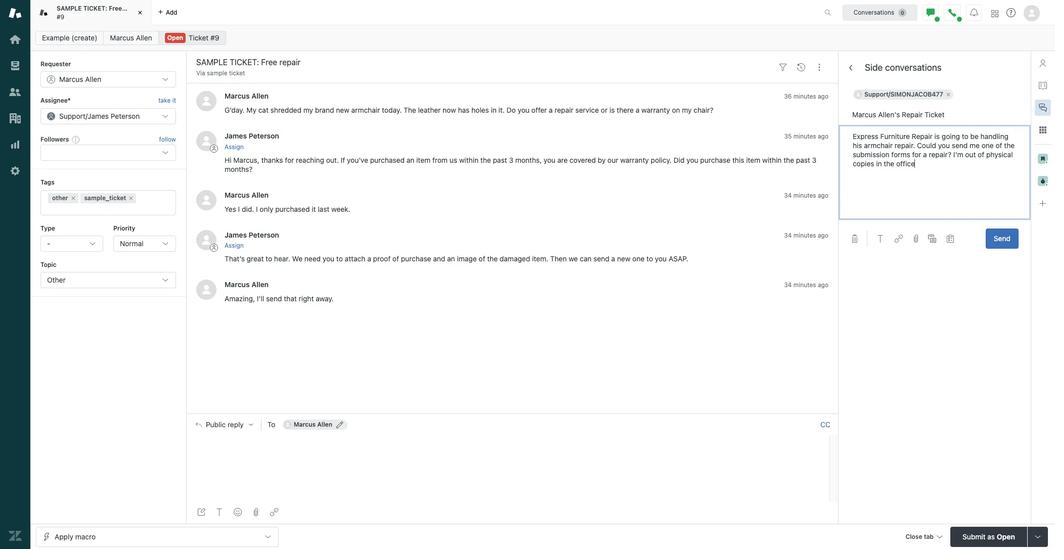 Task type: describe. For each thing, give the bounding box(es) containing it.
ticket:
[[83, 5, 107, 12]]

a right the offer
[[549, 106, 553, 115]]

a right there
[[636, 106, 640, 115]]

did.
[[242, 205, 254, 213]]

public reply button
[[187, 415, 261, 436]]

james inside assignee* element
[[88, 112, 109, 120]]

forms
[[892, 150, 911, 159]]

allen up i'll
[[252, 280, 269, 289]]

35 minutes ago
[[785, 133, 829, 140]]

info on adding followers image
[[72, 136, 80, 144]]

topic element
[[40, 272, 176, 289]]

marcus allen inside 'secondary' element
[[110, 33, 152, 42]]

is inside the express furniture repair is going to be handling his armchair repair. could you send me one of the submission forms for a repair? i'm out of physical copies in the office
[[935, 132, 940, 141]]

on
[[672, 106, 680, 115]]

are
[[558, 156, 568, 164]]

followers element
[[40, 145, 176, 161]]

1 i from the left
[[238, 205, 240, 213]]

sample
[[57, 5, 82, 12]]

ticket #9
[[189, 33, 219, 42]]

attach files image
[[912, 235, 921, 243]]

36
[[785, 93, 792, 100]]

chair?
[[694, 106, 714, 115]]

35 minutes ago text field
[[785, 133, 829, 140]]

ago for yes i did. i only purchased it last week.
[[818, 192, 829, 199]]

marcus allen link for amazing,
[[225, 280, 269, 289]]

do
[[507, 106, 516, 115]]

you've
[[347, 156, 368, 164]]

2 3 from the left
[[813, 156, 817, 164]]

conversationlabel log
[[186, 83, 839, 414]]

james peterson link for marcus,
[[225, 132, 279, 140]]

amazing,
[[225, 295, 255, 303]]

main element
[[0, 0, 30, 550]]

3 34 minutes ago from the top
[[785, 281, 829, 289]]

0 horizontal spatial send
[[266, 295, 282, 303]]

customers image
[[9, 86, 22, 99]]

you right do
[[518, 106, 530, 115]]

assign for hi
[[225, 143, 244, 151]]

follow button
[[159, 135, 176, 144]]

take
[[159, 97, 171, 104]]

great
[[247, 255, 264, 263]]

assignee* element
[[40, 108, 176, 124]]

we
[[292, 255, 303, 263]]

side
[[865, 62, 883, 73]]

macro
[[75, 533, 96, 541]]

other
[[47, 276, 66, 285]]

close tab button
[[902, 527, 947, 549]]

minutes for that's great to hear. we need you to attach a proof of purchase and an image of the damaged item. then we can send a new one to you asap.
[[794, 232, 817, 239]]

james peterson assign for marcus,
[[225, 132, 279, 151]]

purchased inside hi marcus, thanks for reaching out. if you've purchased an item from us within the past 3 months, you are covered by our warranty policy. did you purchase this item within the past 3 months?
[[370, 156, 405, 164]]

g'day.
[[225, 106, 245, 115]]

apply
[[55, 533, 73, 541]]

admin image
[[9, 164, 22, 178]]

the down forms
[[884, 159, 895, 168]]

insert emojis image
[[234, 509, 242, 517]]

Public reply composer text field
[[191, 436, 827, 457]]

james for that's
[[225, 231, 247, 239]]

you right did
[[687, 156, 699, 164]]

need
[[305, 255, 321, 263]]

requester element
[[40, 72, 176, 88]]

repair?
[[929, 150, 952, 159]]

example
[[42, 33, 70, 42]]

this
[[733, 156, 745, 164]]

i'll
[[257, 295, 264, 303]]

our
[[608, 156, 619, 164]]

yes
[[225, 205, 236, 213]]

2 item from the left
[[747, 156, 761, 164]]

it.
[[499, 106, 505, 115]]

for inside the express furniture repair is going to be handling his armchair repair. could you send me one of the submission forms for a repair? i'm out of physical copies in the office
[[913, 150, 922, 159]]

reporting image
[[9, 138, 22, 151]]

cat
[[258, 106, 269, 115]]

close tab
[[906, 533, 934, 541]]

tags
[[40, 179, 55, 186]]

image
[[457, 255, 477, 263]]

minutes for hi marcus, thanks for reaching out. if you've purchased an item from us within the past 3 months, you are covered by our warranty policy. did you purchase this item within the past 3 months?
[[794, 133, 817, 140]]

of right the out
[[978, 150, 985, 159]]

allen inside 'secondary' element
[[136, 33, 152, 42]]

asap.
[[669, 255, 689, 263]]

armchair inside "conversationlabel" log
[[352, 106, 380, 115]]

support/simonjacob477
[[865, 91, 944, 98]]

via sample ticket
[[196, 69, 245, 77]]

go back image
[[847, 64, 855, 72]]

to left "asap."
[[647, 255, 653, 263]]

the left damaged
[[487, 255, 498, 263]]

1 vertical spatial send
[[594, 255, 610, 263]]

james peterson link for great
[[225, 231, 279, 239]]

1 past from the left
[[493, 156, 507, 164]]

purchase inside hi marcus, thanks for reaching out. if you've purchased an item from us within the past 3 months, you are covered by our warranty policy. did you purchase this item within the past 3 months?
[[701, 156, 731, 164]]

34 for attach
[[785, 232, 792, 239]]

of right image on the top left of page
[[479, 255, 486, 263]]

a left "proof" at the top left
[[368, 255, 371, 263]]

marcus,
[[233, 156, 260, 164]]

zendesk support image
[[9, 7, 22, 20]]

add button
[[152, 0, 183, 25]]

to left attach on the left of the page
[[337, 255, 343, 263]]

by
[[598, 156, 606, 164]]

the right us
[[481, 156, 491, 164]]

format text image
[[216, 509, 224, 517]]

my
[[247, 106, 257, 115]]

marcus allen up 'amazing,'
[[225, 280, 269, 289]]

/
[[86, 112, 88, 120]]

(create)
[[72, 33, 97, 42]]

warranty inside hi marcus, thanks for reaching out. if you've purchased an item from us within the past 3 months, you are covered by our warranty policy. did you purchase this item within the past 3 months?
[[621, 156, 649, 164]]

allen up only
[[252, 191, 269, 199]]

zendesk products image
[[992, 10, 999, 17]]

Side conversation composer text field
[[851, 132, 1019, 213]]

months?
[[225, 165, 253, 173]]

notifications image
[[971, 8, 979, 16]]

send button
[[986, 229, 1019, 249]]

set child ticket fields image
[[947, 235, 955, 243]]

views image
[[9, 59, 22, 72]]

now
[[443, 106, 456, 115]]

submission
[[853, 150, 890, 159]]

filter image
[[779, 63, 787, 71]]

minutes for yes i did. i only purchased it last week.
[[794, 192, 817, 199]]

allen up cat
[[252, 92, 269, 100]]

assign button for hi
[[225, 143, 244, 152]]

via
[[196, 69, 205, 77]]

1 3 from the left
[[509, 156, 514, 164]]

open inside 'secondary' element
[[167, 34, 183, 41]]

normal button
[[113, 236, 176, 252]]

last
[[318, 205, 330, 213]]

to inside the express furniture repair is going to be handling his armchair repair. could you send me one of the submission forms for a repair? i'm out of physical copies in the office
[[962, 132, 969, 141]]

going
[[942, 132, 961, 141]]

i'm
[[954, 150, 964, 159]]

cc
[[821, 421, 831, 429]]

marcus allen link inside 'secondary' element
[[103, 31, 159, 45]]

1 vertical spatial subject field
[[839, 105, 1031, 125]]

tab
[[924, 533, 934, 541]]

assign for that's
[[225, 242, 244, 249]]

repair inside sample ticket: free repair #9
[[124, 5, 141, 12]]

assign button for that's
[[225, 241, 244, 250]]

follow
[[159, 136, 176, 143]]

it inside 'button'
[[172, 97, 176, 104]]

the up the physical
[[1005, 141, 1015, 150]]

to
[[268, 421, 275, 429]]

marcus up yes
[[225, 191, 250, 199]]

proof
[[373, 255, 391, 263]]

34 for week.
[[785, 192, 792, 199]]

we
[[569, 255, 578, 263]]

for inside hi marcus, thanks for reaching out. if you've purchased an item from us within the past 3 months, you are covered by our warranty policy. did you purchase this item within the past 3 months?
[[285, 156, 294, 164]]

a inside the express furniture repair is going to be handling his armchair repair. could you send me one of the submission forms for a repair? i'm out of physical copies in the office
[[924, 150, 928, 159]]

marcus allen up 'my'
[[225, 92, 269, 100]]

- button
[[40, 236, 103, 252]]

the
[[404, 106, 416, 115]]

get started image
[[9, 33, 22, 46]]

covered
[[570, 156, 596, 164]]

2 i from the left
[[256, 205, 258, 213]]

of right "proof" at the top left
[[393, 255, 399, 263]]

of up the physical
[[996, 141, 1003, 150]]

ticket actions image
[[816, 63, 824, 71]]

ticket
[[229, 69, 245, 77]]

marcus.allen@example.com image
[[284, 421, 292, 429]]

you right need
[[323, 255, 335, 263]]

conversations
[[886, 62, 942, 73]]

1 horizontal spatial an
[[447, 255, 455, 263]]

bookmarks image
[[1038, 154, 1049, 164]]

attach
[[345, 255, 366, 263]]

us
[[450, 156, 457, 164]]

week.
[[332, 205, 351, 213]]

take it
[[159, 97, 176, 104]]

express furniture repair is going to be handling his armchair repair. could you send me one of the submission forms for a repair? i'm out of physical copies in the office
[[853, 132, 1015, 168]]

conversations button
[[843, 4, 918, 20]]

peterson for that's
[[249, 231, 279, 239]]

1 horizontal spatial remove image
[[946, 92, 952, 98]]

send inside the express furniture repair is going to be handling his armchair repair. could you send me one of the submission forms for a repair? i'm out of physical copies in the office
[[952, 141, 968, 150]]

amazing, i'll send that right away.
[[225, 295, 334, 303]]

one inside the express furniture repair is going to be handling his armchair repair. could you send me one of the submission forms for a repair? i'm out of physical copies in the office
[[982, 141, 994, 150]]

insert ticket comments image
[[929, 235, 937, 243]]

reply
[[228, 421, 244, 429]]

only
[[260, 205, 274, 213]]



Task type: locate. For each thing, give the bounding box(es) containing it.
0 vertical spatial james peterson assign
[[225, 132, 279, 151]]

that's great to hear. we need you to attach a proof of purchase and an image of the damaged item. then we can send a new one to you asap.
[[225, 255, 689, 263]]

0 horizontal spatial open
[[167, 34, 183, 41]]

marcus inside requester element
[[59, 75, 83, 84]]

1 horizontal spatial i
[[256, 205, 258, 213]]

1 horizontal spatial one
[[982, 141, 994, 150]]

#9 inside 'secondary' element
[[211, 33, 219, 42]]

marcus allen link up did.
[[225, 191, 269, 199]]

tab
[[30, 0, 152, 25]]

0 vertical spatial is
[[610, 106, 615, 115]]

0 vertical spatial james peterson link
[[225, 132, 279, 140]]

ago for hi marcus, thanks for reaching out. if you've purchased an item from us within the past 3 months, you are covered by our warranty policy. did you purchase this item within the past 3 months?
[[818, 133, 829, 140]]

0 vertical spatial 34
[[785, 192, 792, 199]]

the down 35 on the top right of page
[[784, 156, 795, 164]]

2 horizontal spatial send
[[952, 141, 968, 150]]

0 vertical spatial purchase
[[701, 156, 731, 164]]

past left months,
[[493, 156, 507, 164]]

item right this
[[747, 156, 761, 164]]

open left ticket
[[167, 34, 183, 41]]

button displays agent's chat status as online. image
[[927, 8, 935, 16]]

1 vertical spatial assign button
[[225, 241, 244, 250]]

1 vertical spatial #9
[[211, 33, 219, 42]]

#9 inside sample ticket: free repair #9
[[57, 13, 64, 20]]

express
[[853, 132, 879, 141]]

brand
[[315, 106, 334, 115]]

2 assign from the top
[[225, 242, 244, 249]]

0 horizontal spatial within
[[459, 156, 479, 164]]

marcus allen down "close" image
[[110, 33, 152, 42]]

james right support
[[88, 112, 109, 120]]

there
[[617, 106, 634, 115]]

0 horizontal spatial subject field
[[194, 56, 772, 68]]

1 34 minutes ago from the top
[[785, 192, 829, 199]]

in inside the express furniture repair is going to be handling his armchair repair. could you send me one of the submission forms for a repair? i'm out of physical copies in the office
[[877, 159, 882, 168]]

1 vertical spatial warranty
[[621, 156, 649, 164]]

within
[[459, 156, 479, 164], [763, 156, 782, 164]]

sample
[[207, 69, 228, 77]]

0 horizontal spatial purchased
[[275, 205, 310, 213]]

0 horizontal spatial in
[[491, 106, 497, 115]]

to left be
[[962, 132, 969, 141]]

1 horizontal spatial in
[[877, 159, 882, 168]]

0 horizontal spatial new
[[336, 106, 350, 115]]

marcus allen inside requester element
[[59, 75, 101, 84]]

1 horizontal spatial new
[[617, 255, 631, 263]]

it left last
[[312, 205, 316, 213]]

handling
[[981, 132, 1009, 141]]

minutes
[[794, 93, 817, 100], [794, 133, 817, 140], [794, 192, 817, 199], [794, 232, 817, 239], [794, 281, 817, 289]]

physical
[[987, 150, 1013, 159]]

1 horizontal spatial #9
[[211, 33, 219, 42]]

1 horizontal spatial open
[[997, 533, 1016, 541]]

marcus right the marcus.allen@example.com image
[[294, 421, 316, 429]]

0 horizontal spatial my
[[304, 106, 313, 115]]

james peterson assign up the great
[[225, 231, 279, 249]]

0 horizontal spatial #9
[[57, 13, 64, 20]]

avatar image
[[855, 91, 863, 99], [196, 91, 217, 112], [196, 131, 217, 152], [196, 190, 217, 210], [196, 230, 217, 250], [196, 280, 217, 300]]

it inside "conversationlabel" log
[[312, 205, 316, 213]]

time tracking image
[[1038, 176, 1049, 186]]

of
[[996, 141, 1003, 150], [978, 150, 985, 159], [393, 255, 399, 263], [479, 255, 486, 263]]

0 vertical spatial it
[[172, 97, 176, 104]]

item left from
[[417, 156, 431, 164]]

2 past from the left
[[797, 156, 811, 164]]

close image
[[135, 8, 145, 18]]

peterson inside assignee* element
[[111, 112, 140, 120]]

assign button up hi on the top left
[[225, 143, 244, 152]]

#9 down sample
[[57, 13, 64, 20]]

add link (cmd k) image
[[270, 509, 278, 517]]

add attachment image
[[252, 509, 260, 517]]

repair
[[124, 5, 141, 12], [555, 106, 574, 115]]

in down submission
[[877, 159, 882, 168]]

submit as open
[[963, 533, 1016, 541]]

0 horizontal spatial is
[[610, 106, 615, 115]]

for right "thanks"
[[285, 156, 294, 164]]

0 horizontal spatial i
[[238, 205, 240, 213]]

34 minutes ago for attach
[[785, 232, 829, 239]]

you left "asap."
[[655, 255, 667, 263]]

within right this
[[763, 156, 782, 164]]

marcus allen link up 'amazing,'
[[225, 280, 269, 289]]

0 vertical spatial an
[[407, 156, 415, 164]]

1 horizontal spatial repair
[[555, 106, 574, 115]]

1 my from the left
[[304, 106, 313, 115]]

it right take
[[172, 97, 176, 104]]

1 vertical spatial james peterson assign
[[225, 231, 279, 249]]

me
[[970, 141, 980, 150]]

purchase left this
[[701, 156, 731, 164]]

send
[[952, 141, 968, 150], [594, 255, 610, 263], [266, 295, 282, 303]]

1 horizontal spatial purchased
[[370, 156, 405, 164]]

purchased right you've
[[370, 156, 405, 164]]

to left hear.
[[266, 255, 272, 263]]

be
[[971, 132, 979, 141]]

marcus allen link for g'day.
[[225, 92, 269, 100]]

1 vertical spatial an
[[447, 255, 455, 263]]

james peterson link up the great
[[225, 231, 279, 239]]

2 34 minutes ago text field from the top
[[785, 232, 829, 239]]

purchase left and
[[401, 255, 431, 263]]

peterson right /
[[111, 112, 140, 120]]

0 vertical spatial repair
[[124, 5, 141, 12]]

format text image
[[877, 235, 885, 243]]

today.
[[382, 106, 402, 115]]

in
[[491, 106, 497, 115], [877, 159, 882, 168]]

repair left service
[[555, 106, 574, 115]]

ticket
[[189, 33, 209, 42]]

tabs tab list
[[30, 0, 814, 25]]

assign button up that's on the top left
[[225, 241, 244, 250]]

0 vertical spatial send
[[952, 141, 968, 150]]

marcus allen down requester
[[59, 75, 101, 84]]

topic
[[40, 261, 57, 269]]

add link (cmd k) image
[[895, 235, 903, 243]]

34 minutes ago text field for yes i did. i only purchased it last week.
[[785, 192, 829, 199]]

and
[[433, 255, 446, 263]]

months,
[[516, 156, 542, 164]]

0 vertical spatial 34 minutes ago text field
[[785, 192, 829, 199]]

1 vertical spatial 34 minutes ago
[[785, 232, 829, 239]]

peterson for hi
[[249, 132, 279, 140]]

1 horizontal spatial armchair
[[865, 141, 893, 150]]

2 james peterson assign from the top
[[225, 231, 279, 249]]

get help image
[[1007, 8, 1016, 17]]

ago for that's great to hear. we need you to attach a proof of purchase and an image of the damaged item. then we can send a new one to you asap.
[[818, 232, 829, 239]]

2 vertical spatial peterson
[[249, 231, 279, 239]]

holes
[[472, 106, 489, 115]]

-
[[47, 239, 50, 248]]

from
[[433, 156, 448, 164]]

offer
[[532, 106, 547, 115]]

5 ago from the top
[[818, 281, 829, 289]]

that
[[284, 295, 297, 303]]

assign
[[225, 143, 244, 151], [225, 242, 244, 249]]

damaged
[[500, 255, 530, 263]]

send right can at the top right of the page
[[594, 255, 610, 263]]

3 down 35 minutes ago in the top of the page
[[813, 156, 817, 164]]

2 vertical spatial 34 minutes ago
[[785, 281, 829, 289]]

hear.
[[274, 255, 290, 263]]

1 vertical spatial repair
[[555, 106, 574, 115]]

my right on
[[682, 106, 692, 115]]

repair.
[[895, 141, 916, 150]]

apply macro
[[55, 533, 96, 541]]

0 vertical spatial peterson
[[111, 112, 140, 120]]

out.
[[326, 156, 339, 164]]

james up hi on the top left
[[225, 132, 247, 140]]

0 vertical spatial new
[[336, 106, 350, 115]]

marcus allen link
[[103, 31, 159, 45], [225, 92, 269, 100], [225, 191, 269, 199], [225, 280, 269, 289]]

0 vertical spatial assign button
[[225, 143, 244, 152]]

tab containing sample ticket: free repair
[[30, 0, 152, 25]]

0 vertical spatial purchased
[[370, 156, 405, 164]]

the
[[1005, 141, 1015, 150], [481, 156, 491, 164], [784, 156, 795, 164], [884, 159, 895, 168], [487, 255, 498, 263]]

0 vertical spatial armchair
[[352, 106, 380, 115]]

2 34 from the top
[[785, 232, 792, 239]]

minutes for amazing, i'll send that right away.
[[794, 281, 817, 289]]

2 my from the left
[[682, 106, 692, 115]]

0 vertical spatial james
[[88, 112, 109, 120]]

purchased
[[370, 156, 405, 164], [275, 205, 310, 213]]

assign up hi on the top left
[[225, 143, 244, 151]]

0 vertical spatial open
[[167, 34, 183, 41]]

marcus down free at the top left
[[110, 33, 134, 42]]

armchair left the 'today.'
[[352, 106, 380, 115]]

1 horizontal spatial it
[[312, 205, 316, 213]]

0 horizontal spatial for
[[285, 156, 294, 164]]

4 ago from the top
[[818, 232, 829, 239]]

2 34 minutes ago from the top
[[785, 232, 829, 239]]

is right or
[[610, 106, 615, 115]]

one down handling
[[982, 141, 994, 150]]

1 item from the left
[[417, 156, 431, 164]]

2 vertical spatial 34
[[785, 281, 792, 289]]

1 horizontal spatial subject field
[[839, 105, 1031, 125]]

to
[[962, 132, 969, 141], [266, 255, 272, 263], [337, 255, 343, 263], [647, 255, 653, 263]]

zendesk image
[[9, 530, 22, 543]]

right
[[299, 295, 314, 303]]

1 vertical spatial in
[[877, 159, 882, 168]]

1 34 from the top
[[785, 192, 792, 199]]

1 horizontal spatial for
[[913, 150, 922, 159]]

has
[[458, 106, 470, 115]]

service
[[576, 106, 599, 115]]

34 minutes ago text field
[[785, 192, 829, 199], [785, 232, 829, 239]]

36 minutes ago
[[785, 93, 829, 100]]

1 vertical spatial it
[[312, 205, 316, 213]]

discard this conversation image
[[851, 235, 859, 243]]

it
[[172, 97, 176, 104], [312, 205, 316, 213]]

hi marcus, thanks for reaching out. if you've purchased an item from us within the past 3 months, you are covered by our warranty policy. did you purchase this item within the past 3 months?
[[225, 156, 819, 173]]

send
[[994, 234, 1011, 243]]

one left "asap."
[[633, 255, 645, 263]]

0 vertical spatial #9
[[57, 13, 64, 20]]

i right did.
[[256, 205, 258, 213]]

james for hi
[[225, 132, 247, 140]]

0 vertical spatial subject field
[[194, 56, 772, 68]]

remove image up going
[[946, 92, 952, 98]]

allen down "close" image
[[136, 33, 152, 42]]

or
[[601, 106, 608, 115]]

1 vertical spatial remove image
[[128, 195, 134, 201]]

send up i'm
[[952, 141, 968, 150]]

2 james peterson link from the top
[[225, 231, 279, 239]]

shredded
[[271, 106, 302, 115]]

did
[[674, 156, 685, 164]]

repair right free at the top left
[[124, 5, 141, 12]]

2 vertical spatial james
[[225, 231, 247, 239]]

0 vertical spatial in
[[491, 106, 497, 115]]

past down 35 minutes ago in the top of the page
[[797, 156, 811, 164]]

1 james peterson link from the top
[[225, 132, 279, 140]]

34 minutes ago for week.
[[785, 192, 829, 199]]

organizations image
[[9, 112, 22, 125]]

3 34 from the top
[[785, 281, 792, 289]]

open right "as"
[[997, 533, 1016, 541]]

36 minutes ago text field
[[785, 93, 829, 100]]

i right yes
[[238, 205, 240, 213]]

marcus
[[110, 33, 134, 42], [59, 75, 83, 84], [225, 92, 250, 100], [225, 191, 250, 199], [225, 280, 250, 289], [294, 421, 316, 429]]

3 ago from the top
[[818, 192, 829, 199]]

1 horizontal spatial past
[[797, 156, 811, 164]]

support / james peterson
[[59, 112, 140, 120]]

1 vertical spatial one
[[633, 255, 645, 263]]

marcus allen up did.
[[225, 191, 269, 199]]

subject field up holes
[[194, 56, 772, 68]]

you left "are"
[[544, 156, 556, 164]]

0 horizontal spatial remove image
[[128, 195, 134, 201]]

sample_ticket
[[84, 194, 126, 202]]

0 horizontal spatial one
[[633, 255, 645, 263]]

0 vertical spatial 34 minutes ago
[[785, 192, 829, 199]]

1 james peterson assign from the top
[[225, 132, 279, 151]]

a
[[549, 106, 553, 115], [636, 106, 640, 115], [924, 150, 928, 159], [368, 255, 371, 263], [612, 255, 616, 263]]

marcus up 'amazing,'
[[225, 280, 250, 289]]

1 vertical spatial armchair
[[865, 141, 893, 150]]

new
[[336, 106, 350, 115], [617, 255, 631, 263]]

#9 right ticket
[[211, 33, 219, 42]]

0 vertical spatial one
[[982, 141, 994, 150]]

purchased right only
[[275, 205, 310, 213]]

2 assign button from the top
[[225, 241, 244, 250]]

1 vertical spatial is
[[935, 132, 940, 141]]

1 vertical spatial james peterson link
[[225, 231, 279, 239]]

1 vertical spatial 34 minutes ago text field
[[785, 232, 829, 239]]

in left it.
[[491, 106, 497, 115]]

remove image
[[946, 92, 952, 98], [128, 195, 134, 201]]

0 horizontal spatial it
[[172, 97, 176, 104]]

that's
[[225, 255, 245, 263]]

34 minutes ago text field for that's great to hear. we need you to attach a proof of purchase and an image of the damaged item. then we can send a new one to you asap.
[[785, 232, 829, 239]]

close
[[906, 533, 923, 541]]

for down could
[[913, 150, 922, 159]]

1 minutes from the top
[[794, 93, 817, 100]]

secondary element
[[30, 28, 1056, 48]]

0 horizontal spatial repair
[[124, 5, 141, 12]]

james peterson assign for great
[[225, 231, 279, 249]]

is left going
[[935, 132, 940, 141]]

peterson up the great
[[249, 231, 279, 239]]

2 ago from the top
[[818, 133, 829, 140]]

1 vertical spatial purchase
[[401, 255, 431, 263]]

1 within from the left
[[459, 156, 479, 164]]

1 assign button from the top
[[225, 143, 244, 152]]

1 horizontal spatial my
[[682, 106, 692, 115]]

0 horizontal spatial armchair
[[352, 106, 380, 115]]

marcus down requester
[[59, 75, 83, 84]]

events image
[[798, 63, 806, 71]]

is inside "conversationlabel" log
[[610, 106, 615, 115]]

marcus allen link up 'my'
[[225, 92, 269, 100]]

james peterson link up the marcus,
[[225, 132, 279, 140]]

marcus allen right the marcus.allen@example.com image
[[294, 421, 332, 429]]

cc button
[[821, 421, 831, 430]]

1 horizontal spatial 3
[[813, 156, 817, 164]]

armchair
[[352, 106, 380, 115], [865, 141, 893, 150]]

marcus allen link for yes
[[225, 191, 269, 199]]

repair inside "conversationlabel" log
[[555, 106, 574, 115]]

1 assign from the top
[[225, 143, 244, 151]]

item
[[417, 156, 431, 164], [747, 156, 761, 164]]

1 horizontal spatial is
[[935, 132, 940, 141]]

i
[[238, 205, 240, 213], [256, 205, 258, 213]]

marcus up the g'day.
[[225, 92, 250, 100]]

warranty right the our
[[621, 156, 649, 164]]

a down could
[[924, 150, 928, 159]]

an left from
[[407, 156, 415, 164]]

0 horizontal spatial purchase
[[401, 255, 431, 263]]

2 minutes from the top
[[794, 133, 817, 140]]

1 vertical spatial james
[[225, 132, 247, 140]]

1 vertical spatial peterson
[[249, 132, 279, 140]]

an right and
[[447, 255, 455, 263]]

Subject field
[[194, 56, 772, 68], [839, 105, 1031, 125]]

armchair up submission
[[865, 141, 893, 150]]

displays possible ticket submission types image
[[1034, 533, 1043, 541]]

peterson up "thanks"
[[249, 132, 279, 140]]

a right can at the top right of the page
[[612, 255, 616, 263]]

ago for amazing, i'll send that right away.
[[818, 281, 829, 289]]

purchase
[[701, 156, 731, 164], [401, 255, 431, 263]]

new right brand
[[336, 106, 350, 115]]

5 minutes from the top
[[794, 281, 817, 289]]

1 vertical spatial assign
[[225, 242, 244, 249]]

my
[[304, 106, 313, 115], [682, 106, 692, 115]]

1 horizontal spatial purchase
[[701, 156, 731, 164]]

james peterson assign up the marcus,
[[225, 132, 279, 151]]

allen up support / james peterson
[[85, 75, 101, 84]]

34 minutes ago
[[785, 192, 829, 199], [785, 232, 829, 239], [785, 281, 829, 289]]

my left brand
[[304, 106, 313, 115]]

one inside "conversationlabel" log
[[633, 255, 645, 263]]

repair
[[912, 132, 933, 141]]

is
[[610, 106, 615, 115], [935, 132, 940, 141]]

1 vertical spatial new
[[617, 255, 631, 263]]

send right i'll
[[266, 295, 282, 303]]

edit user image
[[337, 422, 344, 429]]

0 horizontal spatial 3
[[509, 156, 514, 164]]

2 vertical spatial send
[[266, 295, 282, 303]]

0 vertical spatial assign
[[225, 143, 244, 151]]

you inside the express furniture repair is going to be handling his armchair repair. could you send me one of the submission forms for a repair? i'm out of physical copies in the office
[[939, 141, 950, 150]]

knowledge image
[[1040, 81, 1048, 90]]

34 minutes ago text field
[[785, 281, 829, 289]]

assign up that's on the top left
[[225, 242, 244, 249]]

1 vertical spatial 34
[[785, 232, 792, 239]]

support
[[59, 112, 86, 120]]

1 34 minutes ago text field from the top
[[785, 192, 829, 199]]

0 horizontal spatial item
[[417, 156, 431, 164]]

copies
[[853, 159, 875, 168]]

in inside "conversationlabel" log
[[491, 106, 497, 115]]

allen left edit user "image"
[[317, 421, 332, 429]]

within right us
[[459, 156, 479, 164]]

allen inside requester element
[[85, 75, 101, 84]]

4 minutes from the top
[[794, 232, 817, 239]]

draft mode image
[[197, 509, 205, 517]]

apps image
[[1040, 126, 1048, 134]]

1 horizontal spatial send
[[594, 255, 610, 263]]

customer context image
[[1040, 59, 1048, 67]]

1 vertical spatial purchased
[[275, 205, 310, 213]]

side conversations
[[865, 62, 942, 73]]

an inside hi marcus, thanks for reaching out. if you've purchased an item from us within the past 3 months, you are covered by our warranty policy. did you purchase this item within the past 3 months?
[[407, 156, 415, 164]]

0 vertical spatial warranty
[[642, 106, 670, 115]]

3 left months,
[[509, 156, 514, 164]]

assign button
[[225, 143, 244, 152], [225, 241, 244, 250]]

1 vertical spatial open
[[997, 533, 1016, 541]]

subject field up repair
[[839, 105, 1031, 125]]

3 minutes from the top
[[794, 192, 817, 199]]

remove image
[[70, 195, 76, 201]]

item.
[[532, 255, 549, 263]]

#9
[[57, 13, 64, 20], [211, 33, 219, 42]]

1 horizontal spatial item
[[747, 156, 761, 164]]

marcus inside 'secondary' element
[[110, 33, 134, 42]]

take it button
[[159, 96, 176, 106]]

hide composer image
[[509, 410, 517, 418]]

1 horizontal spatial within
[[763, 156, 782, 164]]

normal
[[120, 239, 144, 248]]

as
[[988, 533, 996, 541]]

0 horizontal spatial past
[[493, 156, 507, 164]]

2 within from the left
[[763, 156, 782, 164]]

ago
[[818, 93, 829, 100], [818, 133, 829, 140], [818, 192, 829, 199], [818, 232, 829, 239], [818, 281, 829, 289]]

policy.
[[651, 156, 672, 164]]

g'day. my cat shredded my brand new armchair today. the leather now has holes in it. do you offer a repair service or is there a warranty on my chair?
[[225, 106, 714, 115]]

0 horizontal spatial an
[[407, 156, 415, 164]]

0 vertical spatial remove image
[[946, 92, 952, 98]]

1 ago from the top
[[818, 93, 829, 100]]

armchair inside the express furniture repair is going to be handling his armchair repair. could you send me one of the submission forms for a repair? i'm out of physical copies in the office
[[865, 141, 893, 150]]

james up that's on the top left
[[225, 231, 247, 239]]



